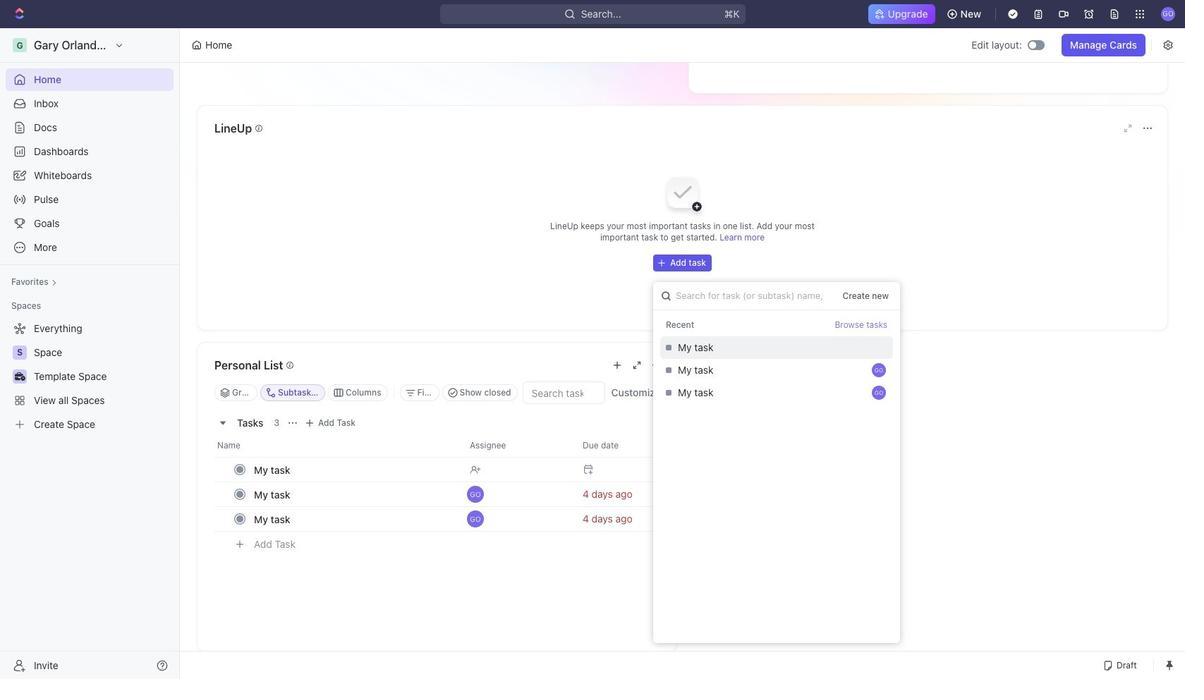 Task type: locate. For each thing, give the bounding box(es) containing it.
tree
[[6, 318, 174, 436]]

Search for task (or subtask) name, ID, or URL text field
[[653, 282, 837, 310]]



Task type: vqa. For each thing, say whether or not it's contained in the screenshot.
"filters" on the top
no



Task type: describe. For each thing, give the bounding box(es) containing it.
Search tasks... text field
[[523, 382, 604, 404]]

sidebar navigation
[[0, 28, 180, 680]]

tree inside sidebar navigation
[[6, 318, 174, 436]]



